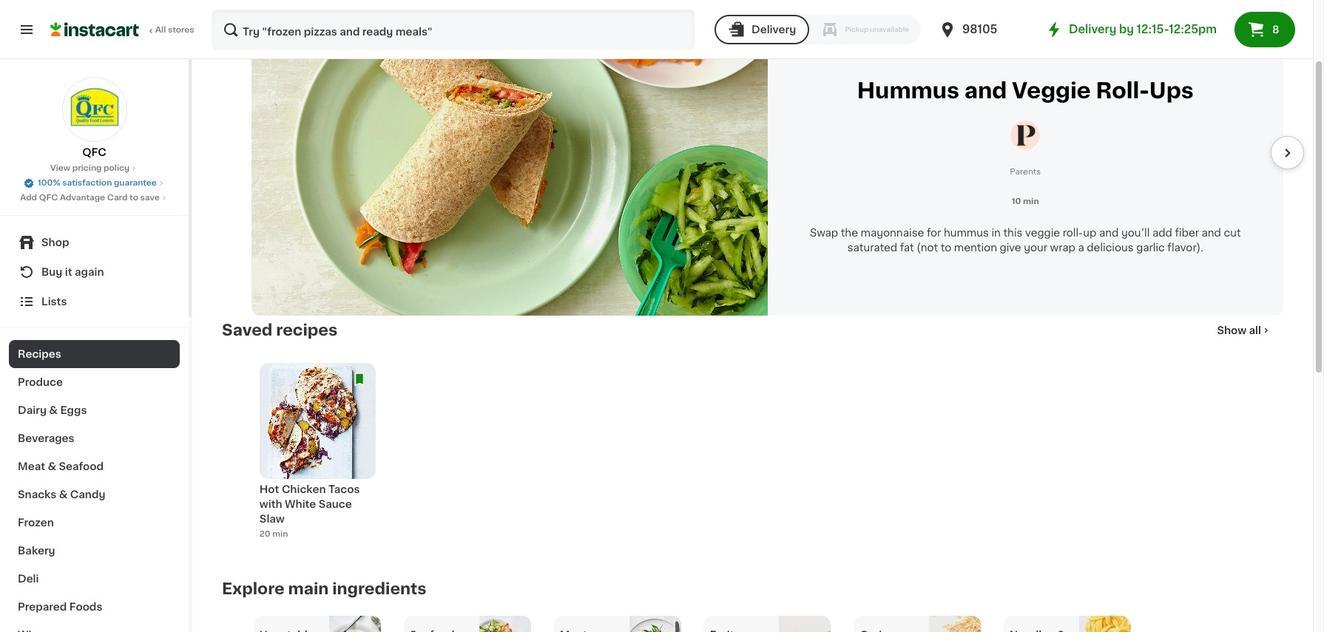 Task type: locate. For each thing, give the bounding box(es) containing it.
swap
[[810, 228, 839, 238]]

min inside item carousel region
[[1024, 198, 1040, 206]]

frozen
[[18, 518, 54, 528]]

snacks
[[18, 490, 56, 500]]

hot chicken tacos with white sauce slaw
[[260, 484, 360, 524]]

min for 10 min
[[1024, 198, 1040, 206]]

10 min
[[1012, 198, 1040, 206]]

for
[[927, 228, 942, 238]]

again
[[75, 267, 104, 278]]

and down recommended
[[965, 80, 1008, 101]]

1 horizontal spatial delivery
[[1070, 24, 1117, 35]]

just
[[1031, 51, 1054, 59]]

meat & seafood
[[18, 462, 104, 472]]

None search field
[[212, 9, 696, 50]]

produce link
[[9, 369, 180, 397]]

cut
[[1225, 228, 1242, 238]]

0 vertical spatial min
[[1024, 198, 1040, 206]]

parents image
[[1011, 120, 1041, 150]]

saturated
[[848, 243, 898, 253]]

dairy & eggs
[[18, 406, 87, 416]]

1 horizontal spatial qfc
[[82, 147, 106, 158]]

foods
[[69, 603, 102, 613]]

explore main ingredients
[[222, 581, 427, 597]]

to right (not
[[941, 243, 952, 253]]

ingredients
[[332, 581, 427, 597]]

tacos
[[329, 484, 360, 495]]

min right 10
[[1024, 198, 1040, 206]]

delivery by 12:15-12:25pm
[[1070, 24, 1218, 35]]

0 horizontal spatial min
[[273, 530, 288, 538]]

100% satisfaction guarantee button
[[23, 175, 166, 189]]

0 horizontal spatial and
[[965, 80, 1008, 101]]

1 horizontal spatial and
[[1100, 228, 1119, 238]]

1 horizontal spatial min
[[1024, 198, 1040, 206]]

min right 20
[[273, 530, 288, 538]]

show all link
[[1218, 323, 1272, 338]]

& inside "link"
[[59, 490, 68, 500]]

lists
[[41, 297, 67, 307]]

candy
[[70, 490, 105, 500]]

1 horizontal spatial to
[[941, 243, 952, 253]]

save
[[140, 194, 160, 202]]

delivery inside button
[[752, 24, 797, 35]]

2 vertical spatial &
[[59, 490, 68, 500]]

& right meat
[[48, 462, 56, 472]]

1 vertical spatial to
[[941, 243, 952, 253]]

0 vertical spatial to
[[130, 194, 138, 202]]

dairy & eggs link
[[9, 397, 180, 425]]

and up delicious
[[1100, 228, 1119, 238]]

12:15-
[[1137, 24, 1170, 35]]

policy
[[104, 164, 130, 172]]

produce
[[18, 377, 63, 388]]

fat
[[901, 243, 915, 253]]

min for 20 min
[[273, 530, 288, 538]]

qfc down 100%
[[39, 194, 58, 202]]

0 vertical spatial &
[[49, 406, 58, 416]]

prepared foods
[[18, 603, 102, 613]]

100%
[[38, 179, 60, 187]]

min inside recipe card group
[[273, 530, 288, 538]]

&
[[49, 406, 58, 416], [48, 462, 56, 472], [59, 490, 68, 500]]

0 vertical spatial qfc
[[82, 147, 106, 158]]

delivery for delivery
[[752, 24, 797, 35]]

8 button
[[1235, 12, 1296, 47]]

you
[[1077, 51, 1096, 59]]

and left cut
[[1202, 228, 1222, 238]]

add
[[1153, 228, 1173, 238]]

saved recipes link
[[222, 322, 338, 339]]

give
[[1000, 243, 1022, 253]]

qfc logo image
[[62, 77, 127, 142]]

recipes
[[276, 322, 338, 338]]

& left candy
[[59, 490, 68, 500]]

& left eggs
[[49, 406, 58, 416]]

you'll
[[1122, 228, 1151, 238]]

card
[[107, 194, 128, 202]]

the
[[841, 228, 859, 238]]

service type group
[[715, 15, 921, 44]]

& for snacks
[[59, 490, 68, 500]]

show
[[1218, 325, 1247, 336]]

mention
[[955, 243, 998, 253]]

lists link
[[9, 287, 180, 317]]

item carousel region
[[222, 0, 1305, 316]]

by
[[1120, 24, 1135, 35]]

seafood
[[59, 462, 104, 472]]

0 horizontal spatial delivery
[[752, 24, 797, 35]]

hummus
[[858, 80, 960, 101]]

1 vertical spatial qfc
[[39, 194, 58, 202]]

to down guarantee
[[130, 194, 138, 202]]

2 horizontal spatial and
[[1202, 228, 1222, 238]]

deli link
[[9, 566, 180, 594]]

mayonnaise
[[861, 228, 925, 238]]

to
[[130, 194, 138, 202], [941, 243, 952, 253]]

1 vertical spatial &
[[48, 462, 56, 472]]

prepared
[[18, 603, 67, 613]]

qfc
[[82, 147, 106, 158], [39, 194, 58, 202]]

(not
[[917, 243, 939, 253]]

0 horizontal spatial qfc
[[39, 194, 58, 202]]

roll-
[[1097, 80, 1150, 101]]

& inside 'link'
[[49, 406, 58, 416]]

it
[[65, 267, 72, 278]]

to inside swap the mayonnaise for hummus in this veggie roll-up and you'll add fiber and cut saturated fat (not to mention give your wrap a delicious garlic flavor).
[[941, 243, 952, 253]]

buy it again link
[[9, 258, 180, 287]]

your
[[1025, 243, 1048, 253]]

0 horizontal spatial to
[[130, 194, 138, 202]]

with
[[260, 499, 283, 510]]

veggie
[[1026, 228, 1061, 238]]

1 vertical spatial min
[[273, 530, 288, 538]]

delivery inside "link"
[[1070, 24, 1117, 35]]

view pricing policy link
[[50, 163, 138, 175]]

qfc up view pricing policy link
[[82, 147, 106, 158]]

delivery by 12:15-12:25pm link
[[1046, 21, 1218, 38]]

all stores link
[[50, 9, 195, 50]]

meat
[[18, 462, 45, 472]]

delivery
[[1070, 24, 1117, 35], [752, 24, 797, 35]]

bakery link
[[9, 537, 180, 566]]



Task type: vqa. For each thing, say whether or not it's contained in the screenshot.
bottommost to
yes



Task type: describe. For each thing, give the bounding box(es) containing it.
buy
[[41, 267, 62, 278]]

Search field
[[213, 10, 694, 49]]

delicious
[[1088, 243, 1134, 253]]

swap the mayonnaise for hummus in this veggie roll-up and you'll add fiber and cut saturated fat (not to mention give your wrap a delicious garlic flavor).
[[810, 228, 1242, 253]]

add qfc advantage card to save
[[20, 194, 160, 202]]

add
[[20, 194, 37, 202]]

slaw
[[260, 514, 285, 524]]

sauce
[[319, 499, 352, 510]]

98105 button
[[939, 9, 1028, 50]]

10
[[1012, 198, 1022, 206]]

roll-
[[1063, 228, 1084, 238]]

in
[[992, 228, 1001, 238]]

explore
[[222, 581, 285, 597]]

stores
[[168, 26, 194, 34]]

snacks & candy link
[[9, 481, 180, 509]]

instacart logo image
[[50, 21, 139, 38]]

qfc link
[[62, 77, 127, 160]]

recipes link
[[9, 340, 180, 369]]

8
[[1273, 24, 1280, 35]]

garlic
[[1137, 243, 1166, 253]]

recommended
[[956, 51, 1030, 59]]

eggs
[[60, 406, 87, 416]]

saved recipes
[[222, 322, 338, 338]]

all
[[155, 26, 166, 34]]

recipes
[[18, 349, 61, 360]]

guarantee
[[114, 179, 157, 187]]

this
[[1004, 228, 1023, 238]]

bakery
[[18, 546, 55, 557]]

advantage
[[60, 194, 105, 202]]

100% satisfaction guarantee
[[38, 179, 157, 187]]

show all
[[1218, 325, 1262, 336]]

recommended just for you
[[956, 51, 1096, 59]]

buy it again
[[41, 267, 104, 278]]

wrap
[[1051, 243, 1076, 253]]

shop link
[[9, 228, 180, 258]]

& for meat
[[48, 462, 56, 472]]

recipe card group
[[260, 363, 376, 545]]

98105
[[963, 24, 998, 35]]

all stores
[[155, 26, 194, 34]]

all
[[1250, 325, 1262, 336]]

pricing
[[72, 164, 102, 172]]

white
[[285, 499, 316, 510]]

satisfaction
[[62, 179, 112, 187]]

snacks & candy
[[18, 490, 105, 500]]

veggie
[[1013, 80, 1091, 101]]

up
[[1084, 228, 1097, 238]]

& for dairy
[[49, 406, 58, 416]]

fiber
[[1176, 228, 1200, 238]]

flavor).
[[1168, 243, 1204, 253]]

12:25pm
[[1170, 24, 1218, 35]]

chicken
[[282, 484, 326, 495]]

deli
[[18, 574, 39, 585]]

frozen link
[[9, 509, 180, 537]]

view
[[50, 164, 70, 172]]

a
[[1079, 243, 1085, 253]]

hummus and veggie roll-ups
[[858, 80, 1194, 101]]

parents
[[1011, 168, 1042, 176]]

add qfc advantage card to save link
[[20, 192, 169, 204]]

shop
[[41, 238, 69, 248]]

prepared foods link
[[9, 594, 180, 622]]

ups
[[1150, 80, 1194, 101]]

beverages link
[[9, 425, 180, 453]]

main
[[288, 581, 329, 597]]

delivery button
[[715, 15, 810, 44]]

delivery for delivery by 12:15-12:25pm
[[1070, 24, 1117, 35]]

beverages
[[18, 434, 74, 444]]

hot
[[260, 484, 279, 495]]



